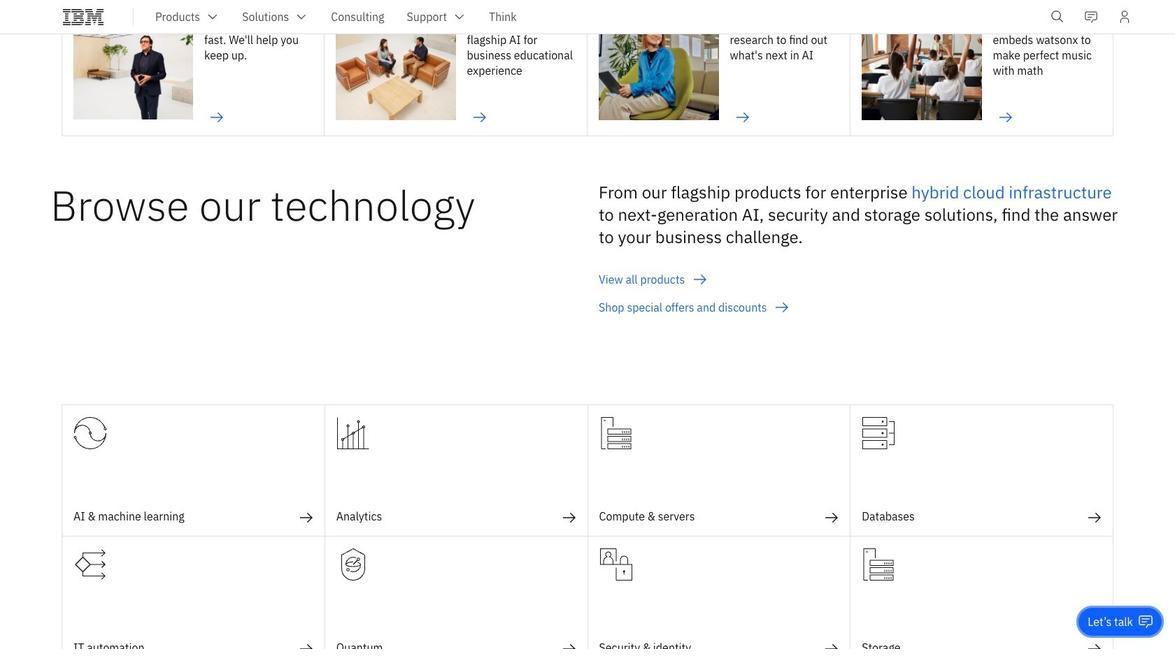 Task type: locate. For each thing, give the bounding box(es) containing it.
let's talk element
[[1088, 615, 1133, 630]]



Task type: vqa. For each thing, say whether or not it's contained in the screenshot.
Your Privacy Choices ELEMENT
no



